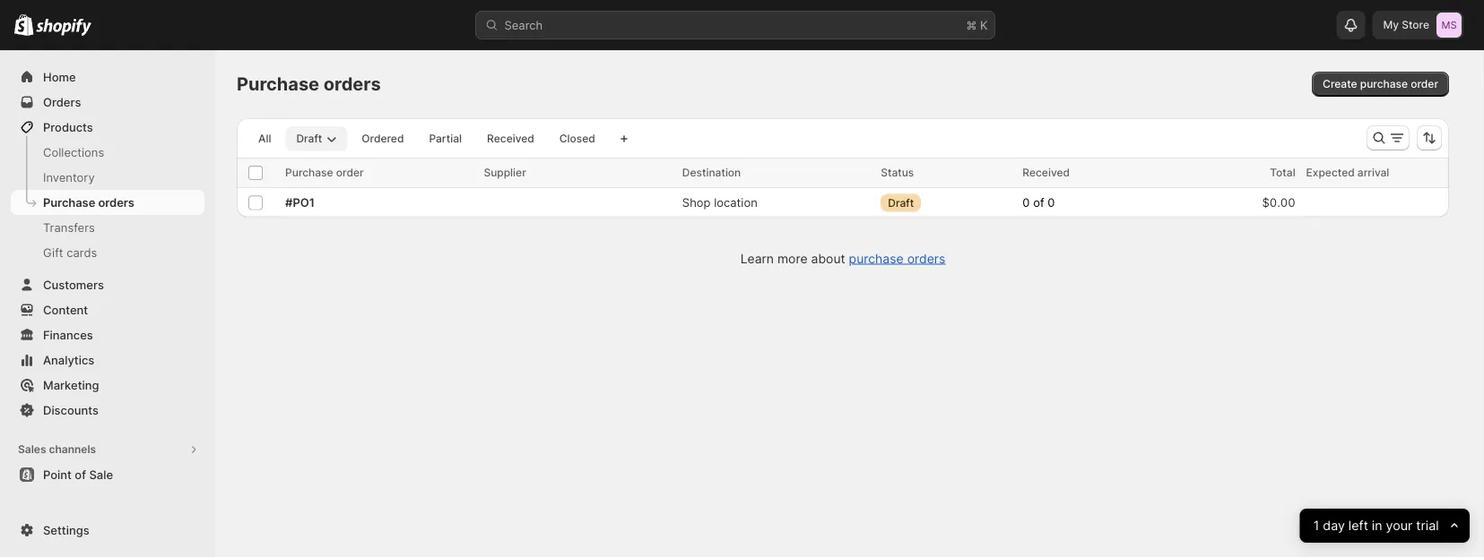 Task type: describe. For each thing, give the bounding box(es) containing it.
0 vertical spatial purchase
[[237, 73, 319, 95]]

customers link
[[11, 273, 205, 298]]

expected arrival button
[[1307, 164, 1408, 182]]

expected
[[1307, 166, 1355, 179]]

closed link
[[549, 126, 606, 152]]

shop
[[682, 196, 711, 210]]

status
[[881, 166, 914, 179]]

day
[[1324, 519, 1346, 534]]

gift cards
[[43, 246, 97, 260]]

0 horizontal spatial orders
[[98, 196, 134, 209]]

purchase inside purchase orders link
[[43, 196, 95, 209]]

discounts link
[[11, 398, 205, 423]]

0 vertical spatial purchase orders
[[237, 73, 381, 95]]

orders
[[43, 95, 81, 109]]

finances
[[43, 328, 93, 342]]

gift cards link
[[11, 240, 205, 266]]

channels
[[49, 444, 96, 457]]

closed
[[560, 132, 595, 145]]

1 vertical spatial received
[[1023, 166, 1070, 179]]

analytics
[[43, 353, 94, 367]]

expected arrival
[[1307, 166, 1390, 179]]

sales channels
[[18, 444, 96, 457]]

collections
[[43, 145, 104, 159]]

ordered
[[362, 132, 404, 145]]

received link
[[476, 126, 545, 152]]

0 vertical spatial orders
[[324, 73, 381, 95]]

sales channels button
[[11, 438, 205, 463]]

⌘
[[967, 18, 977, 32]]

home
[[43, 70, 76, 84]]

search
[[505, 18, 543, 32]]

1 day left in your trial
[[1314, 519, 1440, 534]]

draft button
[[286, 126, 347, 152]]

shopify image
[[14, 14, 33, 36]]

left
[[1349, 519, 1369, 534]]

learn more about purchase orders
[[741, 251, 946, 266]]

purchase orders link
[[11, 190, 205, 215]]

received inside tab list
[[487, 132, 534, 145]]

create
[[1323, 78, 1358, 91]]

2 vertical spatial orders
[[907, 251, 946, 266]]

sale
[[89, 468, 113, 482]]

1 horizontal spatial draft
[[888, 196, 914, 209]]

your
[[1387, 519, 1413, 534]]

⌘ k
[[967, 18, 988, 32]]

transfers
[[43, 221, 95, 235]]

0 horizontal spatial order
[[336, 166, 364, 179]]

purchase orders link
[[849, 251, 946, 266]]

0 horizontal spatial purchase
[[849, 251, 904, 266]]

settings link
[[11, 518, 205, 544]]

ordered link
[[351, 126, 415, 152]]

1 0 from the left
[[1023, 196, 1030, 210]]

all
[[258, 132, 271, 145]]

collections link
[[11, 140, 205, 165]]

cards
[[67, 246, 97, 260]]

inventory link
[[11, 165, 205, 190]]

purchase inside the create purchase order link
[[1361, 78, 1408, 91]]

destination button
[[682, 164, 759, 182]]

k
[[980, 18, 988, 32]]

analytics link
[[11, 348, 205, 373]]

shop location
[[682, 196, 758, 210]]

learn
[[741, 251, 774, 266]]

supplier
[[484, 166, 526, 179]]

content link
[[11, 298, 205, 323]]

sales
[[18, 444, 46, 457]]

my store
[[1384, 18, 1430, 31]]



Task type: locate. For each thing, give the bounding box(es) containing it.
#po1
[[285, 196, 315, 210]]

create purchase order
[[1323, 78, 1439, 91]]

0 vertical spatial draft
[[296, 132, 322, 145]]

purchase up #po1
[[285, 166, 333, 179]]

$0.00
[[1263, 196, 1296, 210]]

1 day left in your trial button
[[1300, 509, 1470, 544]]

1 horizontal spatial order
[[1411, 78, 1439, 91]]

my store image
[[1437, 13, 1462, 38]]

1 vertical spatial purchase
[[849, 251, 904, 266]]

1 vertical spatial orders
[[98, 196, 134, 209]]

of inside 0 of 0 dropdown button
[[1033, 196, 1045, 210]]

customers
[[43, 278, 104, 292]]

total
[[1270, 166, 1296, 179]]

2 vertical spatial purchase
[[43, 196, 95, 209]]

partial
[[429, 132, 462, 145]]

destination
[[682, 166, 741, 179]]

marketing
[[43, 379, 99, 392]]

products
[[43, 120, 93, 134]]

point
[[43, 468, 72, 482]]

0 horizontal spatial of
[[75, 468, 86, 482]]

1 horizontal spatial orders
[[324, 73, 381, 95]]

0 horizontal spatial received
[[487, 132, 534, 145]]

finances link
[[11, 323, 205, 348]]

2 0 from the left
[[1048, 196, 1055, 210]]

store
[[1402, 18, 1430, 31]]

purchase right create
[[1361, 78, 1408, 91]]

order
[[1411, 78, 1439, 91], [336, 166, 364, 179]]

1 vertical spatial draft
[[888, 196, 914, 209]]

point of sale link
[[11, 463, 205, 488]]

products link
[[11, 115, 205, 140]]

1 vertical spatial purchase orders
[[43, 196, 134, 209]]

purchase orders down inventory link
[[43, 196, 134, 209]]

settings
[[43, 524, 89, 538]]

supplier button
[[484, 164, 544, 182]]

orders
[[324, 73, 381, 95], [98, 196, 134, 209], [907, 251, 946, 266]]

create purchase order link
[[1312, 72, 1450, 97]]

tab list
[[244, 126, 610, 152]]

received up 0 of 0 dropdown button
[[1023, 166, 1070, 179]]

trial
[[1417, 519, 1440, 534]]

0
[[1023, 196, 1030, 210], [1048, 196, 1055, 210]]

orders down inventory link
[[98, 196, 134, 209]]

0 vertical spatial purchase
[[1361, 78, 1408, 91]]

transfers link
[[11, 215, 205, 240]]

received up supplier button
[[487, 132, 534, 145]]

1 vertical spatial purchase
[[285, 166, 333, 179]]

0 horizontal spatial draft
[[296, 132, 322, 145]]

location
[[714, 196, 758, 210]]

purchase right about
[[849, 251, 904, 266]]

purchase up transfers
[[43, 196, 95, 209]]

received
[[487, 132, 534, 145], [1023, 166, 1070, 179]]

about
[[811, 251, 846, 266]]

my
[[1384, 18, 1399, 31]]

draft inside 'dropdown button'
[[296, 132, 322, 145]]

of
[[1033, 196, 1045, 210], [75, 468, 86, 482]]

0 vertical spatial of
[[1033, 196, 1045, 210]]

0 horizontal spatial 0
[[1023, 196, 1030, 210]]

1 vertical spatial of
[[75, 468, 86, 482]]

draft down status
[[888, 196, 914, 209]]

draft
[[296, 132, 322, 145], [888, 196, 914, 209]]

1 horizontal spatial purchase orders
[[237, 73, 381, 95]]

1 vertical spatial order
[[336, 166, 364, 179]]

draft up purchase order
[[296, 132, 322, 145]]

inventory
[[43, 170, 95, 184]]

1
[[1314, 519, 1320, 534]]

more
[[778, 251, 808, 266]]

partial link
[[418, 126, 473, 152]]

purchase orders up draft 'dropdown button'
[[237, 73, 381, 95]]

purchase up the all
[[237, 73, 319, 95]]

1 horizontal spatial purchase
[[1361, 78, 1408, 91]]

0 of 0 button
[[1018, 190, 1077, 216]]

arrival
[[1358, 166, 1390, 179]]

in
[[1372, 519, 1383, 534]]

1 horizontal spatial 0
[[1048, 196, 1055, 210]]

0 of 0
[[1023, 196, 1055, 210]]

purchase
[[1361, 78, 1408, 91], [849, 251, 904, 266]]

gift
[[43, 246, 63, 260]]

status button
[[881, 164, 932, 182]]

0 horizontal spatial purchase orders
[[43, 196, 134, 209]]

content
[[43, 303, 88, 317]]

0 vertical spatial received
[[487, 132, 534, 145]]

0 vertical spatial order
[[1411, 78, 1439, 91]]

orders down status button
[[907, 251, 946, 266]]

1 horizontal spatial received
[[1023, 166, 1070, 179]]

all link
[[248, 126, 282, 152]]

order down store
[[1411, 78, 1439, 91]]

of inside point of sale link
[[75, 468, 86, 482]]

of for sale
[[75, 468, 86, 482]]

of for 0
[[1033, 196, 1045, 210]]

1 horizontal spatial of
[[1033, 196, 1045, 210]]

purchase
[[237, 73, 319, 95], [285, 166, 333, 179], [43, 196, 95, 209]]

point of sale button
[[0, 463, 215, 488]]

order up the #po1 link
[[336, 166, 364, 179]]

orders link
[[11, 90, 205, 115]]

2 horizontal spatial orders
[[907, 251, 946, 266]]

purchase orders
[[237, 73, 381, 95], [43, 196, 134, 209]]

tab list containing all
[[244, 126, 610, 152]]

discounts
[[43, 404, 99, 418]]

point of sale
[[43, 468, 113, 482]]

purchase order
[[285, 166, 364, 179]]

orders up ordered
[[324, 73, 381, 95]]

#po1 link
[[285, 194, 473, 212]]

shopify image
[[36, 18, 92, 36]]

marketing link
[[11, 373, 205, 398]]

home link
[[11, 65, 205, 90]]



